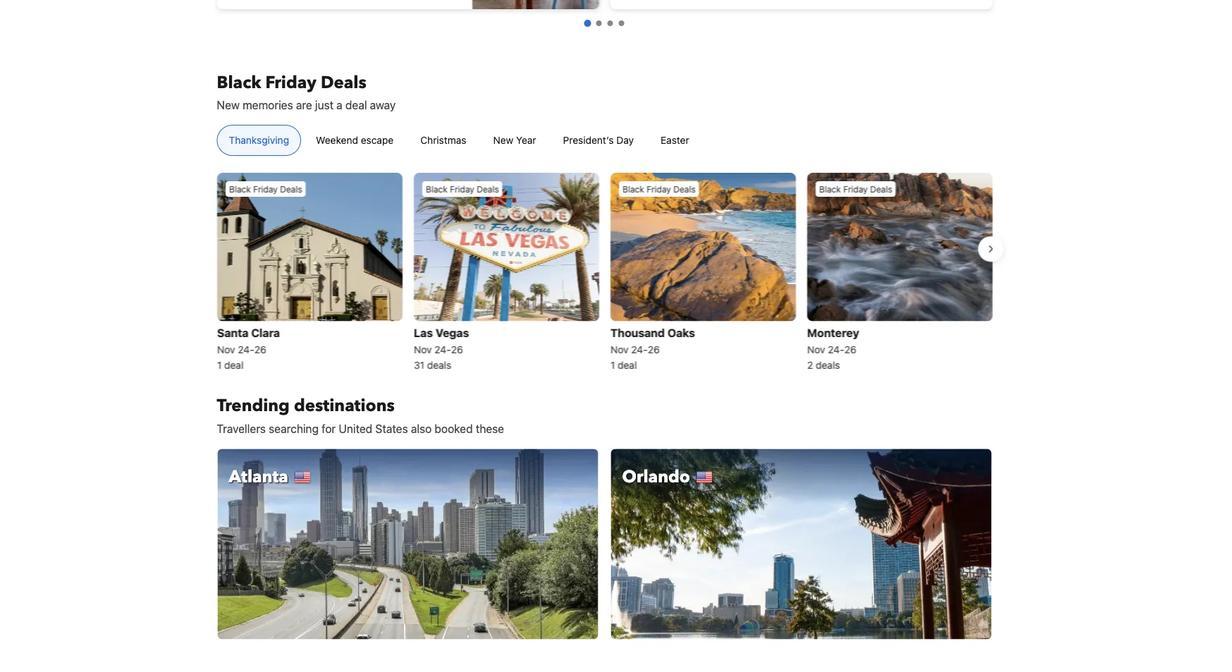 Task type: vqa. For each thing, say whether or not it's contained in the screenshot.
bottommost Beach
no



Task type: describe. For each thing, give the bounding box(es) containing it.
deals inside las vegas nov 24-26 31 deals
[[427, 359, 451, 371]]

deal inside the 'black friday deals new memories are just a deal away'
[[346, 98, 367, 112]]

deals inside the 'black friday deals new memories are just a deal away'
[[321, 71, 367, 94]]

president's day
[[563, 134, 634, 146]]

31
[[414, 359, 424, 371]]

trending
[[217, 394, 290, 418]]

deals for thousand oaks
[[673, 184, 696, 194]]

united
[[339, 422, 373, 435]]

deal for thousand oaks
[[618, 359, 637, 371]]

take your longest holiday yet image
[[472, 0, 599, 9]]

friday for thousand oaks
[[647, 184, 671, 194]]

these
[[476, 422, 504, 435]]

vegas
[[436, 326, 469, 339]]

searching
[[269, 422, 319, 435]]

nov for thousand
[[611, 343, 629, 355]]

tab list containing thanksgiving
[[206, 125, 713, 157]]

2
[[807, 359, 813, 371]]

a
[[337, 98, 343, 112]]

black friday deals for las
[[426, 184, 499, 194]]

booked
[[435, 422, 473, 435]]

26 for vegas
[[451, 343, 463, 355]]

for
[[322, 422, 336, 435]]

nov inside the monterey nov 24-26 2 deals
[[807, 343, 825, 355]]

deals for monterey
[[870, 184, 892, 194]]

black friday deals for monterey
[[819, 184, 892, 194]]

nov for las
[[414, 343, 432, 355]]

president's
[[563, 134, 614, 146]]

1 for thousand oaks
[[611, 359, 615, 371]]

24- for thousand
[[631, 343, 648, 355]]

year
[[516, 134, 536, 146]]

thanksgiving button
[[217, 125, 301, 156]]

destinations
[[294, 394, 395, 418]]

deals for las vegas
[[477, 184, 499, 194]]

deal for santa clara
[[224, 359, 243, 371]]

thousand
[[611, 326, 665, 339]]

friday inside the 'black friday deals new memories are just a deal away'
[[266, 71, 317, 94]]

monterey
[[807, 326, 859, 339]]

black friday deals new memories are just a deal away
[[217, 71, 396, 112]]

26 for clara
[[254, 343, 266, 355]]

black for monterey
[[819, 184, 841, 194]]

trending destinations travellers searching for united states also booked these
[[217, 394, 504, 435]]

las vegas nov 24-26 31 deals
[[414, 326, 469, 371]]

orlando
[[623, 465, 691, 489]]

new inside new year button
[[493, 134, 514, 146]]

easter button
[[649, 125, 702, 156]]

also
[[411, 422, 432, 435]]

weekend
[[316, 134, 358, 146]]



Task type: locate. For each thing, give the bounding box(es) containing it.
1 inside "santa clara nov 24-26 1 deal"
[[217, 359, 221, 371]]

3 26 from the left
[[648, 343, 660, 355]]

0 horizontal spatial 1
[[217, 359, 221, 371]]

24- inside las vegas nov 24-26 31 deals
[[434, 343, 451, 355]]

26 inside "santa clara nov 24-26 1 deal"
[[254, 343, 266, 355]]

oaks
[[668, 326, 695, 339]]

deals
[[321, 71, 367, 94], [280, 184, 302, 194], [477, 184, 499, 194], [673, 184, 696, 194], [870, 184, 892, 194]]

deal
[[346, 98, 367, 112], [224, 359, 243, 371], [618, 359, 637, 371]]

deal down "thousand"
[[618, 359, 637, 371]]

weekend escape
[[316, 134, 394, 146]]

atlanta link
[[217, 448, 599, 640]]

2 nov from the left
[[414, 343, 432, 355]]

26 down 'monterey'
[[845, 343, 857, 355]]

1 down santa
[[217, 359, 221, 371]]

new
[[217, 98, 240, 112], [493, 134, 514, 146]]

christmas
[[421, 134, 467, 146]]

escape
[[361, 134, 394, 146]]

orlando link
[[611, 448, 993, 640]]

weekend escape button
[[304, 125, 406, 156]]

26 inside thousand oaks nov 24-26 1 deal
[[648, 343, 660, 355]]

24- for santa
[[238, 343, 254, 355]]

2 horizontal spatial deal
[[618, 359, 637, 371]]

black for santa
[[229, 184, 251, 194]]

region
[[206, 167, 1004, 378]]

black friday deals
[[229, 184, 302, 194], [426, 184, 499, 194], [623, 184, 696, 194], [819, 184, 892, 194]]

4 24- from the left
[[828, 343, 845, 355]]

deals
[[427, 359, 451, 371], [816, 359, 840, 371]]

nov down "thousand"
[[611, 343, 629, 355]]

26 inside las vegas nov 24-26 31 deals
[[451, 343, 463, 355]]

1 horizontal spatial 1
[[611, 359, 615, 371]]

1 1 from the left
[[217, 359, 221, 371]]

0 horizontal spatial deal
[[224, 359, 243, 371]]

thanksgiving
[[229, 134, 289, 146]]

1 horizontal spatial new
[[493, 134, 514, 146]]

new year
[[493, 134, 536, 146]]

4 black friday deals from the left
[[819, 184, 892, 194]]

friday for santa clara
[[253, 184, 277, 194]]

black
[[217, 71, 261, 94], [229, 184, 251, 194], [426, 184, 447, 194], [623, 184, 644, 194], [819, 184, 841, 194]]

black for thousand
[[623, 184, 644, 194]]

new year button
[[481, 125, 548, 156]]

1 black friday deals from the left
[[229, 184, 302, 194]]

26 down vegas
[[451, 343, 463, 355]]

24-
[[238, 343, 254, 355], [434, 343, 451, 355], [631, 343, 648, 355], [828, 343, 845, 355]]

24- down santa
[[238, 343, 254, 355]]

2 1 from the left
[[611, 359, 615, 371]]

0 vertical spatial new
[[217, 98, 240, 112]]

3 nov from the left
[[611, 343, 629, 355]]

24- down "thousand"
[[631, 343, 648, 355]]

deal down santa
[[224, 359, 243, 371]]

clara
[[251, 326, 280, 339]]

24- inside "santa clara nov 24-26 1 deal"
[[238, 343, 254, 355]]

just
[[315, 98, 334, 112]]

deal inside "santa clara nov 24-26 1 deal"
[[224, 359, 243, 371]]

24- for las
[[434, 343, 451, 355]]

1 horizontal spatial deal
[[346, 98, 367, 112]]

las
[[414, 326, 433, 339]]

black friday deals for santa
[[229, 184, 302, 194]]

26 down "thousand"
[[648, 343, 660, 355]]

1 24- from the left
[[238, 343, 254, 355]]

friday
[[266, 71, 317, 94], [253, 184, 277, 194], [450, 184, 474, 194], [647, 184, 671, 194], [843, 184, 868, 194]]

deal inside thousand oaks nov 24-26 1 deal
[[618, 359, 637, 371]]

0 horizontal spatial new
[[217, 98, 240, 112]]

26
[[254, 343, 266, 355], [451, 343, 463, 355], [648, 343, 660, 355], [845, 343, 857, 355]]

1 26 from the left
[[254, 343, 266, 355]]

2 26 from the left
[[451, 343, 463, 355]]

2 black friday deals from the left
[[426, 184, 499, 194]]

christmas button
[[409, 125, 479, 156]]

4 nov from the left
[[807, 343, 825, 355]]

3 24- from the left
[[631, 343, 648, 355]]

26 for oaks
[[648, 343, 660, 355]]

new inside the 'black friday deals new memories are just a deal away'
[[217, 98, 240, 112]]

friday for las vegas
[[450, 184, 474, 194]]

0 horizontal spatial deals
[[427, 359, 451, 371]]

santa clara nov 24-26 1 deal
[[217, 326, 280, 371]]

new left year
[[493, 134, 514, 146]]

atlanta
[[229, 465, 288, 489]]

deals right '2'
[[816, 359, 840, 371]]

26 inside the monterey nov 24-26 2 deals
[[845, 343, 857, 355]]

deals for santa clara
[[280, 184, 302, 194]]

deals right 31
[[427, 359, 451, 371]]

deal right a
[[346, 98, 367, 112]]

1 nov from the left
[[217, 343, 235, 355]]

1 deals from the left
[[427, 359, 451, 371]]

new left memories
[[217, 98, 240, 112]]

nov up 31
[[414, 343, 432, 355]]

president's day button
[[551, 125, 646, 156]]

black inside the 'black friday deals new memories are just a deal away'
[[217, 71, 261, 94]]

easter
[[661, 134, 690, 146]]

nov inside thousand oaks nov 24-26 1 deal
[[611, 343, 629, 355]]

friday for monterey
[[843, 184, 868, 194]]

day
[[617, 134, 634, 146]]

black for las
[[426, 184, 447, 194]]

24- inside the monterey nov 24-26 2 deals
[[828, 343, 845, 355]]

1 for santa clara
[[217, 359, 221, 371]]

black friday deals for thousand
[[623, 184, 696, 194]]

region containing santa clara
[[206, 167, 1004, 378]]

24- down 'monterey'
[[828, 343, 845, 355]]

memories
[[243, 98, 293, 112]]

1 inside thousand oaks nov 24-26 1 deal
[[611, 359, 615, 371]]

states
[[376, 422, 408, 435]]

1 vertical spatial new
[[493, 134, 514, 146]]

nov down santa
[[217, 343, 235, 355]]

thousand oaks nov 24-26 1 deal
[[611, 326, 695, 371]]

are
[[296, 98, 312, 112]]

monterey nov 24-26 2 deals
[[807, 326, 859, 371]]

travellers
[[217, 422, 266, 435]]

nov inside "santa clara nov 24-26 1 deal"
[[217, 343, 235, 355]]

1 down "thousand"
[[611, 359, 615, 371]]

deals inside the monterey nov 24-26 2 deals
[[816, 359, 840, 371]]

nov inside las vegas nov 24-26 31 deals
[[414, 343, 432, 355]]

away
[[370, 98, 396, 112]]

24- down vegas
[[434, 343, 451, 355]]

nov
[[217, 343, 235, 355], [414, 343, 432, 355], [611, 343, 629, 355], [807, 343, 825, 355]]

santa
[[217, 326, 248, 339]]

progress bar
[[584, 20, 625, 27]]

24- inside thousand oaks nov 24-26 1 deal
[[631, 343, 648, 355]]

nov up '2'
[[807, 343, 825, 355]]

3 black friday deals from the left
[[623, 184, 696, 194]]

1 horizontal spatial deals
[[816, 359, 840, 371]]

nov for santa
[[217, 343, 235, 355]]

26 down clara
[[254, 343, 266, 355]]

tab list
[[206, 125, 713, 157]]

2 deals from the left
[[816, 359, 840, 371]]

4 26 from the left
[[845, 343, 857, 355]]

2 24- from the left
[[434, 343, 451, 355]]

1
[[217, 359, 221, 371], [611, 359, 615, 371]]



